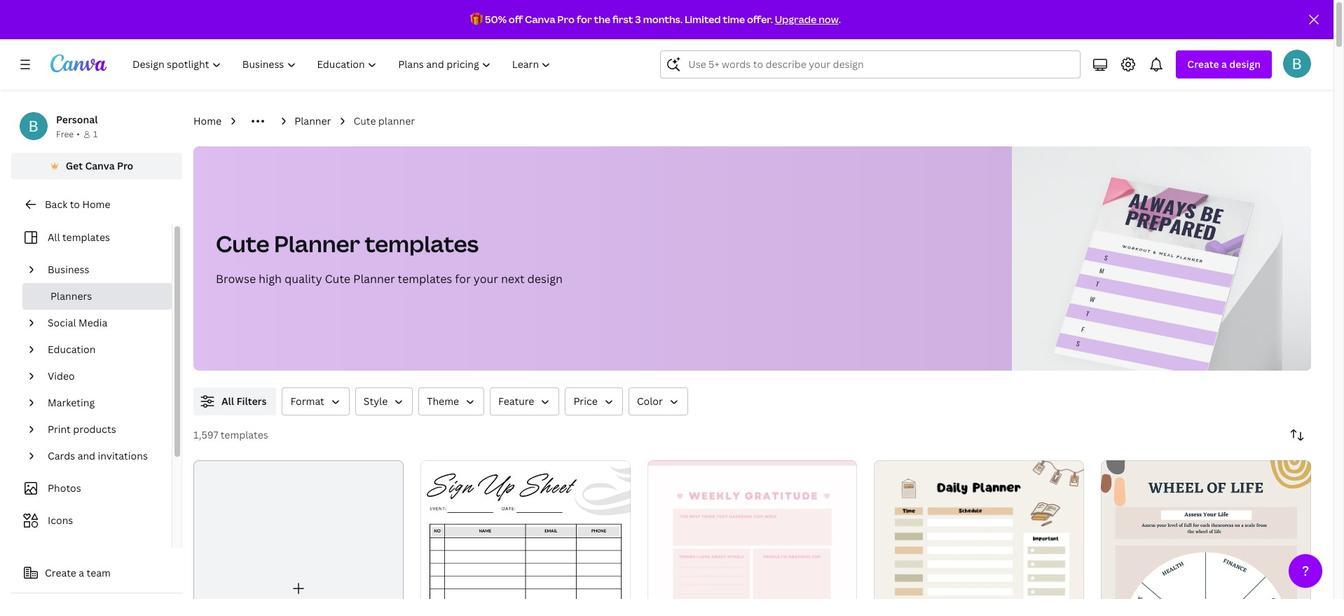Task type: vqa. For each thing, say whether or not it's contained in the screenshot.
Simple Org Chart Team Whiteboard in Yellow Pink Green Spaced Color Blocks Style image in the right bottom of the page's "Creative"
no



Task type: locate. For each thing, give the bounding box(es) containing it.
templates
[[365, 229, 479, 259], [62, 231, 110, 244], [398, 271, 453, 287], [221, 428, 268, 442]]

🎁
[[471, 13, 483, 26]]

1 vertical spatial a
[[79, 567, 84, 580]]

style button
[[355, 388, 413, 416]]

create a team button
[[11, 560, 182, 588]]

get canva pro
[[66, 159, 133, 173]]

format button
[[282, 388, 350, 416]]

upgrade
[[775, 13, 817, 26]]

all
[[48, 231, 60, 244], [222, 395, 234, 408]]

0 vertical spatial create
[[1188, 58, 1220, 71]]

upgrade now button
[[775, 13, 839, 26]]

all filters button
[[194, 388, 277, 416]]

0 horizontal spatial for
[[455, 271, 471, 287]]

0 horizontal spatial design
[[528, 271, 563, 287]]

planner up quality at left
[[274, 229, 360, 259]]

pro up back to home link
[[117, 159, 133, 173]]

for left the
[[577, 13, 592, 26]]

cards and invitations
[[48, 449, 148, 463]]

1 vertical spatial for
[[455, 271, 471, 287]]

all filters
[[222, 395, 267, 408]]

color
[[637, 395, 663, 408]]

planner link
[[295, 114, 331, 129]]

next
[[501, 271, 525, 287]]

design right next at the left top
[[528, 271, 563, 287]]

filters
[[237, 395, 267, 408]]

0 vertical spatial pro
[[558, 13, 575, 26]]

all for all templates
[[48, 231, 60, 244]]

for
[[577, 13, 592, 26], [455, 271, 471, 287]]

2 horizontal spatial cute
[[354, 114, 376, 128]]

1 vertical spatial pro
[[117, 159, 133, 173]]

0 vertical spatial canva
[[525, 13, 556, 26]]

home
[[194, 114, 222, 128], [82, 198, 110, 211]]

get canva pro button
[[11, 153, 182, 180]]

cute planner templates
[[216, 229, 479, 259]]

0 horizontal spatial cute
[[216, 229, 270, 259]]

cute up browse in the left top of the page
[[216, 229, 270, 259]]

pro left the
[[558, 13, 575, 26]]

pro inside button
[[117, 159, 133, 173]]

canva
[[525, 13, 556, 26], [85, 159, 115, 173]]

print
[[48, 423, 71, 436]]

video
[[48, 370, 75, 383]]

all inside button
[[222, 395, 234, 408]]

cards
[[48, 449, 75, 463]]

products
[[73, 423, 116, 436]]

the
[[594, 13, 611, 26]]

all down back
[[48, 231, 60, 244]]

planners
[[50, 290, 92, 303]]

1 vertical spatial cute
[[216, 229, 270, 259]]

all templates
[[48, 231, 110, 244]]

1 horizontal spatial home
[[194, 114, 222, 128]]

0 horizontal spatial canva
[[85, 159, 115, 173]]

templates down 'back to home'
[[62, 231, 110, 244]]

a
[[1222, 58, 1228, 71], [79, 567, 84, 580]]

design left brad klo image on the top right of the page
[[1230, 58, 1261, 71]]

create inside dropdown button
[[1188, 58, 1220, 71]]

cute right quality at left
[[325, 271, 351, 287]]

cute planner templates image
[[1013, 147, 1312, 371], [1054, 177, 1255, 384]]

for left your
[[455, 271, 471, 287]]

2 vertical spatial cute
[[325, 271, 351, 287]]

create a design
[[1188, 58, 1261, 71]]

planner
[[295, 114, 331, 128], [274, 229, 360, 259], [353, 271, 395, 287]]

cute for cute planner templates
[[216, 229, 270, 259]]

2 vertical spatial planner
[[353, 271, 395, 287]]

design inside dropdown button
[[1230, 58, 1261, 71]]

0 horizontal spatial create
[[45, 567, 76, 580]]

Sort by button
[[1284, 421, 1312, 449]]

business link
[[42, 257, 163, 283]]

education
[[48, 343, 96, 356]]

home link
[[194, 114, 222, 129]]

1 vertical spatial canva
[[85, 159, 115, 173]]

a inside button
[[79, 567, 84, 580]]

photos link
[[20, 475, 163, 502]]

canva right off
[[525, 13, 556, 26]]

pro
[[558, 13, 575, 26], [117, 159, 133, 173]]

1
[[93, 128, 98, 140]]

.
[[839, 13, 841, 26]]

planner down top level navigation "element"
[[295, 114, 331, 128]]

1 horizontal spatial a
[[1222, 58, 1228, 71]]

and
[[78, 449, 95, 463]]

0 horizontal spatial pro
[[117, 159, 133, 173]]

1 horizontal spatial design
[[1230, 58, 1261, 71]]

0 horizontal spatial home
[[82, 198, 110, 211]]

0 vertical spatial all
[[48, 231, 60, 244]]

create a team
[[45, 567, 111, 580]]

1 horizontal spatial for
[[577, 13, 592, 26]]

photos
[[48, 482, 81, 495]]

cute
[[354, 114, 376, 128], [216, 229, 270, 259], [325, 271, 351, 287]]

🎁 50% off canva pro for the first 3 months. limited time offer. upgrade now .
[[471, 13, 841, 26]]

1 vertical spatial create
[[45, 567, 76, 580]]

canva inside button
[[85, 159, 115, 173]]

design
[[1230, 58, 1261, 71], [528, 271, 563, 287]]

social media link
[[42, 310, 163, 337]]

invitations
[[98, 449, 148, 463]]

0 vertical spatial planner
[[295, 114, 331, 128]]

format
[[291, 395, 325, 408]]

0 horizontal spatial all
[[48, 231, 60, 244]]

all left filters
[[222, 395, 234, 408]]

top level navigation element
[[123, 50, 563, 79]]

1 vertical spatial design
[[528, 271, 563, 287]]

media
[[79, 316, 108, 330]]

1 horizontal spatial create
[[1188, 58, 1220, 71]]

None search field
[[661, 50, 1082, 79]]

0 vertical spatial design
[[1230, 58, 1261, 71]]

1 vertical spatial home
[[82, 198, 110, 211]]

time
[[723, 13, 745, 26]]

0 vertical spatial a
[[1222, 58, 1228, 71]]

canva right 'get'
[[85, 159, 115, 173]]

color button
[[629, 388, 688, 416]]

templates left your
[[398, 271, 453, 287]]

a inside dropdown button
[[1222, 58, 1228, 71]]

brad klo image
[[1284, 50, 1312, 78]]

1 horizontal spatial all
[[222, 395, 234, 408]]

1 vertical spatial all
[[222, 395, 234, 408]]

create inside button
[[45, 567, 76, 580]]

0 vertical spatial cute
[[354, 114, 376, 128]]

3
[[636, 13, 641, 26]]

cute left the "planner"
[[354, 114, 376, 128]]

now
[[819, 13, 839, 26]]

0 horizontal spatial a
[[79, 567, 84, 580]]

planner down the cute planner templates
[[353, 271, 395, 287]]

a for team
[[79, 567, 84, 580]]

browse high quality cute planner templates for your next design
[[216, 271, 563, 287]]

create
[[1188, 58, 1220, 71], [45, 567, 76, 580]]

theme button
[[419, 388, 485, 416]]



Task type: describe. For each thing, give the bounding box(es) containing it.
team
[[87, 567, 111, 580]]

social
[[48, 316, 76, 330]]

browse
[[216, 271, 256, 287]]

Search search field
[[689, 51, 1072, 78]]

back
[[45, 198, 67, 211]]

your
[[474, 271, 499, 287]]

style
[[364, 395, 388, 408]]

0 vertical spatial for
[[577, 13, 592, 26]]

marketing link
[[42, 390, 163, 417]]

offer.
[[747, 13, 773, 26]]

create for create a design
[[1188, 58, 1220, 71]]

1 vertical spatial planner
[[274, 229, 360, 259]]

back to home
[[45, 198, 110, 211]]

price button
[[565, 388, 623, 416]]

print products link
[[42, 417, 163, 443]]

get
[[66, 159, 83, 173]]

templates down all filters
[[221, 428, 268, 442]]

back to home link
[[11, 191, 182, 219]]

1,597 templates
[[194, 428, 268, 442]]

social media
[[48, 316, 108, 330]]

free •
[[56, 128, 80, 140]]

pink retro simple hearts goals weekly gratitude planner image
[[648, 461, 858, 600]]

1 horizontal spatial canva
[[525, 13, 556, 26]]

price
[[574, 395, 598, 408]]

icons
[[48, 514, 73, 527]]

planner
[[379, 114, 415, 128]]

quality
[[285, 271, 322, 287]]

video link
[[42, 363, 163, 390]]

colorful decorative daily wheel of life planner image
[[1102, 461, 1312, 600]]

feature
[[499, 395, 535, 408]]

first
[[613, 13, 634, 26]]

•
[[77, 128, 80, 140]]

create for create a team
[[45, 567, 76, 580]]

minimal event sign up sheet planner image
[[421, 461, 631, 600]]

limited
[[685, 13, 721, 26]]

cute for cute planner
[[354, 114, 376, 128]]

business
[[48, 263, 89, 276]]

months.
[[643, 13, 683, 26]]

icons link
[[20, 508, 163, 534]]

education link
[[42, 337, 163, 363]]

feature button
[[490, 388, 560, 416]]

cards and invitations link
[[42, 443, 163, 470]]

free
[[56, 128, 74, 140]]

1,597
[[194, 428, 218, 442]]

print products
[[48, 423, 116, 436]]

all for all filters
[[222, 395, 234, 408]]

templates inside all templates link
[[62, 231, 110, 244]]

create a design button
[[1177, 50, 1273, 79]]

marketing
[[48, 396, 95, 410]]

cute planner
[[354, 114, 415, 128]]

0 vertical spatial home
[[194, 114, 222, 128]]

high
[[259, 271, 282, 287]]

a for design
[[1222, 58, 1228, 71]]

theme
[[427, 395, 459, 408]]

off
[[509, 13, 523, 26]]

all templates link
[[20, 224, 163, 251]]

cream pastel playful cute daily schedule planner image
[[875, 461, 1085, 600]]

50%
[[485, 13, 507, 26]]

1 horizontal spatial pro
[[558, 13, 575, 26]]

to
[[70, 198, 80, 211]]

templates up browse high quality cute planner templates for your next design
[[365, 229, 479, 259]]

1 horizontal spatial cute
[[325, 271, 351, 287]]

personal
[[56, 113, 98, 126]]



